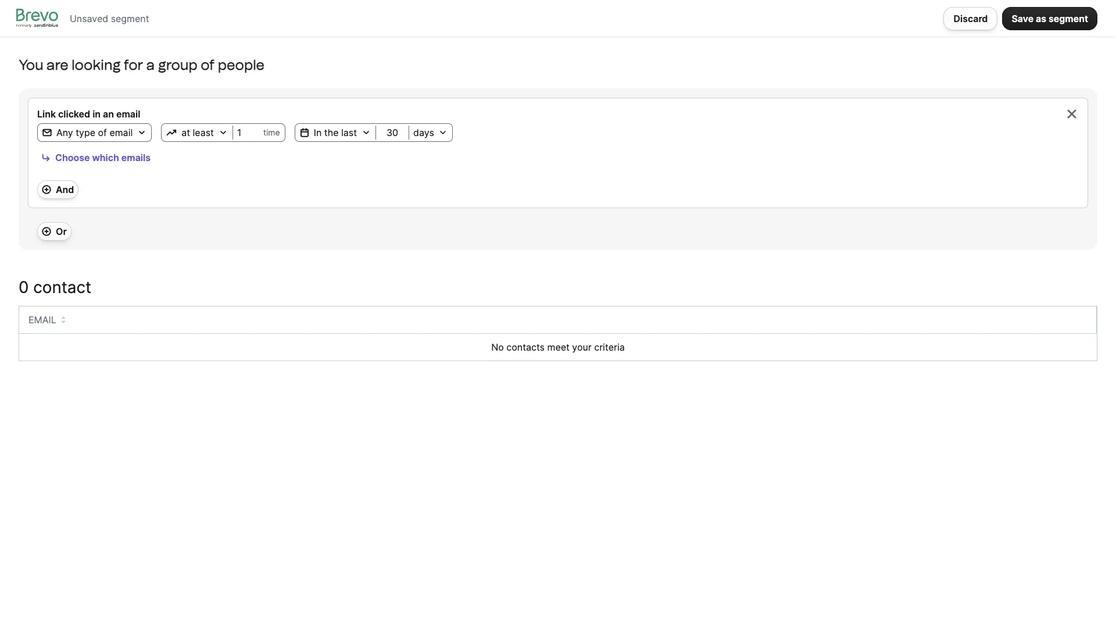 Task type: describe. For each thing, give the bounding box(es) containing it.
and button
[[37, 180, 79, 199]]

any type of email
[[56, 127, 133, 138]]

looking
[[72, 56, 121, 73]]

type
[[76, 127, 95, 138]]

you
[[19, 56, 43, 73]]

the
[[324, 127, 339, 138]]

in the last button
[[295, 126, 376, 140]]

a
[[146, 56, 155, 73]]

choose which emails
[[55, 152, 151, 163]]

any type of email button
[[38, 126, 151, 140]]

discard
[[954, 13, 988, 24]]

days
[[414, 127, 434, 138]]

no contacts meet your criteria
[[492, 341, 625, 353]]

days button
[[409, 126, 452, 140]]

and
[[56, 184, 74, 195]]

contact
[[33, 277, 91, 297]]

1 segment from the left
[[111, 13, 149, 24]]

0
[[19, 277, 29, 297]]

link clicked in an email
[[37, 108, 140, 120]]

clicked
[[58, 108, 90, 120]]

choose which emails button
[[37, 149, 155, 166]]

any
[[56, 127, 73, 138]]

unsaved segment
[[70, 13, 149, 24]]

save as segment
[[1012, 13, 1089, 24]]

meet
[[548, 341, 570, 353]]

email inside button
[[110, 127, 133, 138]]

emails
[[121, 152, 151, 163]]

save
[[1012, 13, 1034, 24]]



Task type: locate. For each thing, give the bounding box(es) containing it.
as
[[1036, 13, 1047, 24]]

are
[[47, 56, 68, 73]]

1 vertical spatial email
[[110, 127, 133, 138]]

segment
[[111, 13, 149, 24], [1049, 13, 1089, 24]]

at
[[182, 127, 190, 138]]

save as segment button
[[1003, 7, 1098, 30]]

for
[[124, 56, 143, 73]]

in
[[93, 108, 101, 120]]

0 vertical spatial of
[[201, 56, 215, 73]]

criteria
[[595, 341, 625, 353]]

of right group
[[201, 56, 215, 73]]

discard button
[[944, 7, 998, 30]]

unsaved
[[70, 13, 108, 24]]

0 vertical spatial email
[[116, 108, 140, 120]]

your
[[572, 341, 592, 353]]

segment right unsaved
[[111, 13, 149, 24]]

group
[[158, 56, 198, 73]]

in
[[314, 127, 322, 138]]

you are looking for a group of people
[[19, 56, 265, 73]]

None number field
[[233, 127, 263, 138], [376, 127, 409, 138], [233, 127, 263, 138], [376, 127, 409, 138]]

which
[[92, 152, 119, 163]]

email right an
[[116, 108, 140, 120]]

at least button
[[162, 126, 233, 140]]

0 contact
[[19, 277, 91, 297]]

segment right as
[[1049, 13, 1089, 24]]

email
[[116, 108, 140, 120], [110, 127, 133, 138]]

contacts
[[507, 341, 545, 353]]

no
[[492, 341, 504, 353]]

segment inside button
[[1049, 13, 1089, 24]]

0 horizontal spatial of
[[98, 127, 107, 138]]

email
[[28, 314, 56, 326]]

email button
[[28, 313, 66, 327]]

least
[[193, 127, 214, 138]]

0 horizontal spatial segment
[[111, 13, 149, 24]]

at least
[[182, 127, 214, 138]]

choose
[[55, 152, 90, 163]]

an
[[103, 108, 114, 120]]

people
[[218, 56, 265, 73]]

2 segment from the left
[[1049, 13, 1089, 24]]

1 horizontal spatial of
[[201, 56, 215, 73]]

or
[[56, 226, 67, 237]]

of right type
[[98, 127, 107, 138]]

1 vertical spatial of
[[98, 127, 107, 138]]

1 horizontal spatial segment
[[1049, 13, 1089, 24]]

last
[[341, 127, 357, 138]]

of inside any type of email button
[[98, 127, 107, 138]]

link
[[37, 108, 56, 120]]

of
[[201, 56, 215, 73], [98, 127, 107, 138]]

in the last
[[314, 127, 357, 138]]

time
[[263, 127, 280, 137]]

email down an
[[110, 127, 133, 138]]

or button
[[37, 222, 71, 241]]



Task type: vqa. For each thing, say whether or not it's contained in the screenshot.
You are looking for a group of people
yes



